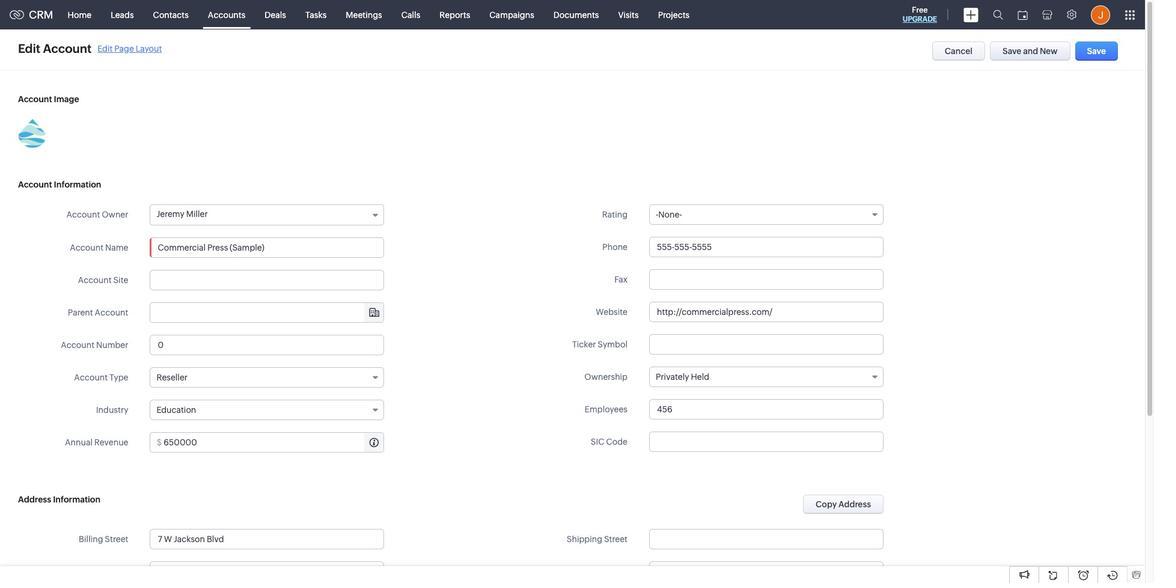 Task type: vqa. For each thing, say whether or not it's contained in the screenshot.
Shipping Street
yes



Task type: describe. For each thing, give the bounding box(es) containing it.
annual revenue
[[65, 438, 128, 447]]

shipping street
[[567, 534, 628, 544]]

account for account image
[[18, 94, 52, 104]]

fax
[[615, 275, 628, 284]]

home link
[[58, 0, 101, 29]]

copy address button
[[803, 495, 884, 514]]

street for billing street
[[105, 534, 128, 544]]

education
[[157, 405, 196, 415]]

search element
[[986, 0, 1011, 29]]

edit page layout link
[[98, 44, 162, 53]]

campaigns link
[[480, 0, 544, 29]]

image image
[[18, 119, 47, 148]]

privately held
[[656, 372, 709, 382]]

create menu element
[[957, 0, 986, 29]]

Reseller field
[[150, 367, 384, 388]]

meetings
[[346, 10, 382, 20]]

save button
[[1075, 41, 1118, 61]]

annual
[[65, 438, 93, 447]]

jeremy miller
[[157, 209, 208, 219]]

-
[[656, 210, 659, 219]]

name
[[105, 243, 128, 253]]

crm link
[[10, 8, 53, 21]]

account name
[[70, 243, 128, 253]]

ownership
[[585, 372, 628, 382]]

profile element
[[1084, 0, 1118, 29]]

documents
[[554, 10, 599, 20]]

privately
[[656, 372, 689, 382]]

save for save
[[1087, 46, 1106, 56]]

reports link
[[430, 0, 480, 29]]

information for address
[[53, 495, 100, 504]]

website
[[596, 307, 628, 317]]

account site
[[78, 275, 128, 285]]

code
[[606, 437, 628, 447]]

free upgrade
[[903, 5, 937, 23]]

edit inside the edit account edit page layout
[[98, 44, 113, 53]]

projects
[[658, 10, 690, 20]]

billing
[[79, 534, 103, 544]]

ticker symbol
[[572, 340, 628, 349]]

calls link
[[392, 0, 430, 29]]

accounts link
[[198, 0, 255, 29]]

search image
[[993, 10, 1003, 20]]

upgrade
[[903, 15, 937, 23]]

sic code
[[591, 437, 628, 447]]

cancel
[[945, 46, 973, 56]]

calendar image
[[1018, 10, 1028, 20]]

account for account site
[[78, 275, 112, 285]]

leads link
[[101, 0, 143, 29]]

industry
[[96, 405, 128, 415]]

and
[[1023, 46, 1038, 56]]

documents link
[[544, 0, 609, 29]]

Privately Held field
[[649, 367, 884, 387]]

image
[[54, 94, 79, 104]]

visits link
[[609, 0, 648, 29]]

home
[[68, 10, 91, 20]]

copy
[[816, 500, 837, 509]]

edit account edit page layout
[[18, 41, 162, 55]]

miller
[[186, 209, 208, 219]]

site
[[113, 275, 128, 285]]

accounts
[[208, 10, 245, 20]]

account for account number
[[61, 340, 94, 350]]

account for account owner
[[66, 210, 100, 219]]

street for shipping street
[[604, 534, 628, 544]]

phone
[[603, 242, 628, 252]]

deals link
[[255, 0, 296, 29]]

1 horizontal spatial address
[[839, 500, 871, 509]]

save and new
[[1003, 46, 1058, 56]]

number
[[96, 340, 128, 350]]

reseller
[[157, 373, 188, 382]]

parent account
[[68, 308, 128, 317]]

sic
[[591, 437, 605, 447]]



Task type: locate. For each thing, give the bounding box(es) containing it.
layout
[[136, 44, 162, 53]]

account down image
[[18, 180, 52, 189]]

1 vertical spatial information
[[53, 495, 100, 504]]

ticker
[[572, 340, 596, 349]]

-None- field
[[649, 204, 884, 225]]

account number
[[61, 340, 128, 350]]

0 horizontal spatial street
[[105, 534, 128, 544]]

account down home link
[[43, 41, 92, 55]]

None text field
[[649, 237, 884, 257], [150, 270, 384, 290], [649, 302, 884, 322], [151, 303, 384, 322], [649, 432, 884, 452], [164, 433, 384, 452], [649, 237, 884, 257], [150, 270, 384, 290], [649, 302, 884, 322], [151, 303, 384, 322], [649, 432, 884, 452], [164, 433, 384, 452]]

street right shipping
[[604, 534, 628, 544]]

campaigns
[[490, 10, 534, 20]]

account left type
[[74, 373, 108, 382]]

-none-
[[656, 210, 682, 219]]

street right billing
[[105, 534, 128, 544]]

1 street from the left
[[105, 534, 128, 544]]

free
[[912, 5, 928, 14]]

1 horizontal spatial street
[[604, 534, 628, 544]]

Education field
[[150, 400, 384, 420]]

information inside address information copy address
[[53, 495, 100, 504]]

address
[[18, 495, 51, 504], [839, 500, 871, 509]]

save for save and new
[[1003, 46, 1022, 56]]

new
[[1040, 46, 1058, 56]]

shipping
[[567, 534, 602, 544]]

save inside button
[[1087, 46, 1106, 56]]

1 horizontal spatial save
[[1087, 46, 1106, 56]]

type
[[109, 373, 128, 382]]

save
[[1003, 46, 1022, 56], [1087, 46, 1106, 56]]

billing street
[[79, 534, 128, 544]]

leads
[[111, 10, 134, 20]]

symbol
[[598, 340, 628, 349]]

revenue
[[94, 438, 128, 447]]

page
[[114, 44, 134, 53]]

edit down crm link
[[18, 41, 40, 55]]

tasks link
[[296, 0, 336, 29]]

account left image
[[18, 94, 52, 104]]

create menu image
[[964, 8, 979, 22]]

account left the name
[[70, 243, 103, 253]]

information for account
[[54, 180, 101, 189]]

1 save from the left
[[1003, 46, 1022, 56]]

account for account type
[[74, 373, 108, 382]]

none-
[[659, 210, 682, 219]]

account for account name
[[70, 243, 103, 253]]

1 horizontal spatial edit
[[98, 44, 113, 53]]

cancel button
[[932, 41, 985, 61]]

0 horizontal spatial save
[[1003, 46, 1022, 56]]

account owner
[[66, 210, 128, 219]]

street
[[105, 534, 128, 544], [604, 534, 628, 544]]

information up the account owner
[[54, 180, 101, 189]]

parent
[[68, 308, 93, 317]]

account left site on the left top
[[78, 275, 112, 285]]

held
[[691, 372, 709, 382]]

2 save from the left
[[1087, 46, 1106, 56]]

2 street from the left
[[604, 534, 628, 544]]

edit
[[18, 41, 40, 55], [98, 44, 113, 53]]

save inside "button"
[[1003, 46, 1022, 56]]

$
[[157, 438, 162, 447]]

profile image
[[1091, 5, 1110, 24]]

calls
[[401, 10, 420, 20]]

0 horizontal spatial edit
[[18, 41, 40, 55]]

0 horizontal spatial address
[[18, 495, 51, 504]]

tasks
[[305, 10, 327, 20]]

account right parent
[[95, 308, 128, 317]]

owner
[[102, 210, 128, 219]]

contacts
[[153, 10, 189, 20]]

jeremy
[[157, 209, 185, 219]]

employees
[[585, 405, 628, 414]]

edit left page
[[98, 44, 113, 53]]

account information
[[18, 180, 101, 189]]

account type
[[74, 373, 128, 382]]

contacts link
[[143, 0, 198, 29]]

0 vertical spatial information
[[54, 180, 101, 189]]

information up billing
[[53, 495, 100, 504]]

save down the profile icon
[[1087, 46, 1106, 56]]

account image
[[18, 94, 79, 104]]

projects link
[[648, 0, 699, 29]]

None text field
[[150, 237, 384, 258], [649, 269, 884, 290], [649, 334, 884, 355], [150, 335, 384, 355], [649, 399, 884, 420], [150, 529, 384, 549], [649, 529, 884, 549], [150, 562, 384, 582], [649, 562, 884, 582], [150, 237, 384, 258], [649, 269, 884, 290], [649, 334, 884, 355], [150, 335, 384, 355], [649, 399, 884, 420], [150, 529, 384, 549], [649, 529, 884, 549], [150, 562, 384, 582], [649, 562, 884, 582]]

visits
[[618, 10, 639, 20]]

save and new button
[[990, 41, 1070, 61]]

account
[[43, 41, 92, 55], [18, 94, 52, 104], [18, 180, 52, 189], [66, 210, 100, 219], [70, 243, 103, 253], [78, 275, 112, 285], [95, 308, 128, 317], [61, 340, 94, 350], [74, 373, 108, 382]]

crm
[[29, 8, 53, 21]]

reports
[[440, 10, 470, 20]]

save left and
[[1003, 46, 1022, 56]]

information
[[54, 180, 101, 189], [53, 495, 100, 504]]

None field
[[151, 303, 384, 322]]

deals
[[265, 10, 286, 20]]

account for account information
[[18, 180, 52, 189]]

rating
[[602, 210, 628, 219]]

account left owner
[[66, 210, 100, 219]]

address information copy address
[[18, 495, 871, 509]]

account down parent
[[61, 340, 94, 350]]

meetings link
[[336, 0, 392, 29]]



